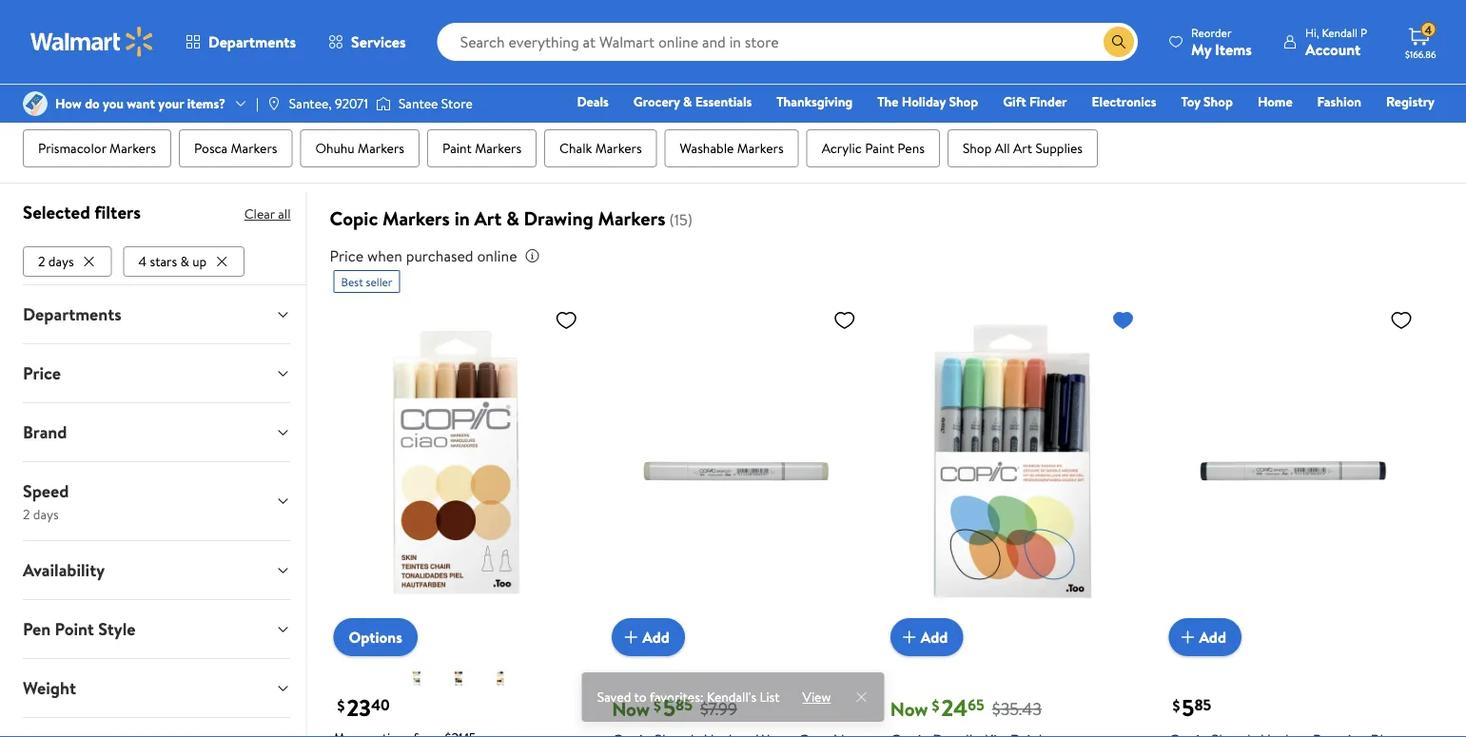 Task type: vqa. For each thing, say whether or not it's contained in the screenshot.
HOME.
no



Task type: locate. For each thing, give the bounding box(es) containing it.
clear
[[464, 73, 495, 92], [244, 205, 275, 223]]

 image for how do you want your items?
[[23, 91, 48, 116]]

$ 5 85
[[1172, 691, 1211, 723]]

grocery & essentials link
[[625, 91, 760, 112]]

thanksgiving link
[[768, 91, 861, 112]]

2 days button
[[23, 246, 112, 277]]

clear all inside button
[[464, 73, 511, 92]]

sort
[[1241, 72, 1270, 93]]

0 horizontal spatial all
[[278, 205, 291, 223]]

in-store button
[[23, 68, 125, 98]]

santee, 92071
[[289, 94, 368, 113]]

65
[[968, 694, 984, 715]]

2 85 from the left
[[1194, 694, 1211, 715]]

5 down add to cart image
[[1182, 691, 1194, 723]]

price tab
[[8, 344, 306, 402]]

add button up '$ 5 85'
[[1169, 618, 1241, 656]]

0 horizontal spatial 85
[[675, 694, 692, 715]]

home link
[[1249, 91, 1301, 112]]

1 $ from the left
[[337, 695, 345, 716]]

home
[[1258, 92, 1292, 111]]

in
[[454, 205, 470, 232]]

| up posca markers
[[256, 94, 259, 113]]

$ left 24
[[932, 695, 939, 716]]

one
[[1289, 119, 1317, 137]]

2 horizontal spatial  image
[[376, 94, 391, 113]]

1 horizontal spatial add to cart image
[[898, 626, 921, 649]]

1 add from the left
[[642, 626, 670, 647]]

0 vertical spatial departments button
[[169, 19, 312, 65]]

add for 24
[[921, 626, 948, 647]]

0 horizontal spatial &
[[180, 252, 189, 270]]

markers right the ohuhu
[[358, 139, 404, 158]]

2 $ from the left
[[654, 695, 661, 716]]

primary image
[[447, 667, 470, 689]]

4 up $166.86
[[1425, 22, 1432, 38]]

holiday
[[902, 92, 946, 111]]

price up brand
[[23, 361, 61, 385]]

0 vertical spatial departments
[[208, 31, 296, 52]]

store
[[441, 94, 473, 113]]

speed tab
[[8, 462, 306, 540]]

how
[[55, 94, 82, 113]]

style
[[98, 617, 136, 641]]

& right grocery
[[683, 92, 692, 111]]

1 vertical spatial price
[[23, 361, 61, 385]]

add up to
[[642, 626, 670, 647]]

markers inside 'link'
[[109, 139, 156, 158]]

price when purchased online
[[330, 246, 517, 266]]

posca markers
[[194, 139, 277, 158]]

0 horizontal spatial 2
[[23, 504, 30, 523]]

2 horizontal spatial add button
[[1169, 618, 1241, 656]]

santee
[[399, 94, 438, 113]]

$ left 23
[[337, 695, 345, 716]]

1 add button from the left
[[612, 618, 685, 656]]

favorites:
[[649, 688, 704, 706]]

items?
[[187, 94, 225, 113]]

clear all up store
[[464, 73, 511, 92]]

3 $ from the left
[[932, 695, 939, 716]]

1 horizontal spatial paint
[[865, 139, 894, 158]]

markers for ohuhu
[[358, 139, 404, 158]]

0 vertical spatial art
[[1013, 139, 1032, 158]]

1 horizontal spatial 5
[[1182, 691, 1194, 723]]

0 horizontal spatial clear all button
[[244, 199, 291, 229]]

 image for santee store
[[376, 94, 391, 113]]

4 stars & up button
[[123, 246, 245, 277]]

departments up items?
[[208, 31, 296, 52]]

2 add from the left
[[921, 626, 948, 647]]

now inside now $ 24 65 $35.43
[[890, 695, 928, 722]]

pen
[[23, 617, 51, 641]]

days down speed
[[33, 504, 59, 523]]

0 horizontal spatial 5
[[663, 691, 675, 723]]

0 horizontal spatial add
[[642, 626, 670, 647]]

markers left the (15)
[[598, 205, 665, 232]]

add button for 5
[[612, 618, 685, 656]]

1 horizontal spatial 4
[[1425, 22, 1432, 38]]

$ 23 40
[[337, 691, 390, 723]]

shop left all
[[963, 139, 992, 158]]

1 horizontal spatial art
[[1013, 139, 1032, 158]]

paint markers link
[[427, 129, 537, 168]]

 image right 92071
[[376, 94, 391, 113]]

ohuhu
[[315, 139, 355, 158]]

chalk markers link
[[544, 129, 657, 168]]

all left copic at the left
[[278, 205, 291, 223]]

clear all down 'posca markers' link
[[244, 205, 291, 223]]

2 down selected
[[38, 252, 45, 270]]

art right all
[[1013, 139, 1032, 158]]

0 horizontal spatial 4
[[139, 252, 147, 270]]

 image for santee, 92071
[[266, 96, 281, 111]]

5 right to
[[663, 691, 675, 723]]

1 vertical spatial departments
[[23, 302, 121, 326]]

paint down store
[[442, 139, 472, 158]]

prismacolor
[[38, 139, 106, 158]]

 image
[[23, 91, 48, 116], [376, 94, 391, 113], [266, 96, 281, 111]]

0 vertical spatial clear
[[464, 73, 495, 92]]

85 left $7.99
[[675, 694, 692, 715]]

0 vertical spatial clear all
[[464, 73, 511, 92]]

1 horizontal spatial add button
[[890, 618, 963, 656]]

thanksgiving
[[777, 92, 853, 111]]

add button
[[612, 618, 685, 656], [890, 618, 963, 656], [1169, 618, 1241, 656]]

walmart+ link
[[1369, 118, 1443, 138]]

registry one debit
[[1289, 92, 1435, 137]]

0 vertical spatial 4
[[1425, 22, 1432, 38]]

0 horizontal spatial add to cart image
[[619, 626, 642, 649]]

add to cart image
[[1176, 626, 1199, 649]]

1 now from the left
[[612, 695, 650, 722]]

grocery & essentials
[[633, 92, 752, 111]]

markers right washable
[[737, 139, 784, 158]]

options
[[349, 627, 402, 648]]

1 horizontal spatial all
[[498, 73, 511, 92]]

0 vertical spatial &
[[683, 92, 692, 111]]

0 vertical spatial days
[[48, 252, 74, 270]]

paint
[[442, 139, 472, 158], [865, 139, 894, 158]]

drawing
[[524, 205, 593, 232]]

$ inside $ 23 40
[[337, 695, 345, 716]]

days down selected
[[48, 252, 74, 270]]

departments button
[[169, 19, 312, 65], [8, 285, 306, 343]]

clear inside 'sort and filter section' 'element'
[[464, 73, 495, 92]]

markers for prismacolor
[[109, 139, 156, 158]]

art right in
[[474, 205, 502, 232]]

0 horizontal spatial clear all
[[244, 205, 291, 223]]

shop all art supplies link
[[947, 129, 1098, 168]]

add to cart image up now $ 24 65 $35.43
[[898, 626, 921, 649]]

1 horizontal spatial 2
[[38, 252, 45, 270]]

now inside now $ 5 85 $7.99
[[612, 695, 650, 722]]

add to cart image for 24
[[898, 626, 921, 649]]

markers for washable
[[737, 139, 784, 158]]

& up the online on the left top of the page
[[506, 205, 519, 232]]

best seller
[[341, 274, 392, 290]]

add up '$ 5 85'
[[1199, 626, 1226, 647]]

stars
[[150, 252, 177, 270]]

1 horizontal spatial &
[[506, 205, 519, 232]]

3 add from the left
[[1199, 626, 1226, 647]]

acrylic paint pens link
[[806, 129, 940, 168]]

essentials
[[695, 92, 752, 111]]

5
[[663, 691, 675, 723], [1182, 691, 1194, 723]]

85 down add to cart image
[[1194, 694, 1211, 715]]

0 horizontal spatial price
[[23, 361, 61, 385]]

toy shop
[[1181, 92, 1233, 111]]

shop inside 'link'
[[1204, 92, 1233, 111]]

0 horizontal spatial paint
[[442, 139, 472, 158]]

availability
[[23, 558, 105, 582]]

1 horizontal spatial  image
[[266, 96, 281, 111]]

$ right to
[[654, 695, 661, 716]]

1 horizontal spatial now
[[890, 695, 928, 722]]

days
[[48, 252, 74, 270], [33, 504, 59, 523]]

price inside price dropdown button
[[23, 361, 61, 385]]

close image
[[854, 690, 869, 705]]

add button up to
[[612, 618, 685, 656]]

hi, kendall p account
[[1305, 24, 1367, 59]]

search icon image
[[1111, 34, 1126, 49]]

 image left how
[[23, 91, 48, 116]]

4 for 4 stars & up
[[139, 252, 147, 270]]

by
[[1273, 72, 1289, 93]]

clear up store
[[464, 73, 495, 92]]

2 now from the left
[[890, 695, 928, 722]]

$ inside now $ 5 85 $7.99
[[654, 695, 661, 716]]

departments button down stars
[[8, 285, 306, 343]]

0 horizontal spatial add button
[[612, 618, 685, 656]]

copic
[[330, 205, 378, 232]]

1 vertical spatial clear all
[[244, 205, 291, 223]]

acrylic paint pens
[[822, 139, 925, 158]]

list
[[23, 242, 291, 277]]

markers up price when purchased online
[[382, 205, 450, 232]]

remove from favorites list, copic doodle kit, rainbow image
[[1112, 308, 1134, 332]]

best
[[341, 274, 363, 290]]

markers
[[109, 139, 156, 158], [231, 139, 277, 158], [358, 139, 404, 158], [475, 139, 521, 158], [595, 139, 642, 158], [737, 139, 784, 158], [382, 205, 450, 232], [598, 205, 665, 232]]

1 add to cart image from the left
[[619, 626, 642, 649]]

0 vertical spatial all
[[498, 73, 511, 92]]

4 stars & up
[[139, 252, 207, 270]]

markers for chalk
[[595, 139, 642, 158]]

0 vertical spatial 2
[[38, 252, 45, 270]]

& left up
[[180, 252, 189, 270]]

departments down 2 days button
[[23, 302, 121, 326]]

1 horizontal spatial |
[[1297, 72, 1300, 93]]

add button up 24
[[890, 618, 963, 656]]

1 horizontal spatial price
[[330, 246, 364, 266]]

departments button up items?
[[169, 19, 312, 65]]

1 vertical spatial days
[[33, 504, 59, 523]]

0 horizontal spatial  image
[[23, 91, 48, 116]]

markers up copic markers in art & drawing markers (15)
[[475, 139, 521, 158]]

pen point style tab
[[8, 600, 306, 658]]

add for 5
[[642, 626, 670, 647]]

1 horizontal spatial clear all button
[[457, 68, 519, 98]]

clear all button down 'posca markers' link
[[244, 199, 291, 229]]

add to favorites list, copic sketch marker, prussian blue image
[[1390, 308, 1413, 332]]

selected filters
[[23, 200, 141, 225]]

2 down speed
[[23, 504, 30, 523]]

4 $ from the left
[[1172, 695, 1180, 716]]

$ down add to cart image
[[1172, 695, 1180, 716]]

0 horizontal spatial departments
[[23, 302, 121, 326]]

2 inside button
[[38, 252, 45, 270]]

clear all for leftmost clear all button
[[244, 205, 291, 223]]

4 left stars
[[139, 252, 147, 270]]

| right by
[[1297, 72, 1300, 93]]

markers down how do you want your items?
[[109, 139, 156, 158]]

hi,
[[1305, 24, 1319, 40]]

legal information image
[[525, 248, 540, 264]]

1 vertical spatial art
[[474, 205, 502, 232]]

0 horizontal spatial now
[[612, 695, 650, 722]]

all
[[995, 139, 1010, 158]]

art inside shop all art supplies link
[[1013, 139, 1032, 158]]

4 for 4
[[1425, 22, 1432, 38]]

fashion
[[1317, 92, 1361, 111]]

1 horizontal spatial add
[[921, 626, 948, 647]]

shop right holiday
[[949, 92, 978, 111]]

applied filters section element
[[23, 200, 141, 225]]

now
[[612, 695, 650, 722], [890, 695, 928, 722]]

the holiday shop link
[[869, 91, 987, 112]]

now for 5
[[612, 695, 650, 722]]

1 horizontal spatial clear
[[464, 73, 495, 92]]

the
[[877, 92, 898, 111]]

shop right toy
[[1204, 92, 1233, 111]]

ohuhu markers
[[315, 139, 404, 158]]

 image left santee, on the left of page
[[266, 96, 281, 111]]

availability button
[[8, 541, 306, 599]]

markers right chalk
[[595, 139, 642, 158]]

clear all for the top clear all button
[[464, 73, 511, 92]]

clear down 'posca markers' link
[[244, 205, 275, 223]]

2 horizontal spatial add
[[1199, 626, 1226, 647]]

1 vertical spatial 2
[[23, 504, 30, 523]]

1 vertical spatial 4
[[139, 252, 147, 270]]

sort by |
[[1241, 72, 1300, 93]]

view
[[803, 688, 831, 706]]

markers right posca at the top left
[[231, 139, 277, 158]]

1 horizontal spatial 85
[[1194, 694, 1211, 715]]

tab
[[8, 718, 306, 737]]

all up paint markers
[[498, 73, 511, 92]]

1 horizontal spatial departments
[[208, 31, 296, 52]]

0 vertical spatial price
[[330, 246, 364, 266]]

clear all button up paint markers
[[457, 68, 519, 98]]

add to cart image up to
[[619, 626, 642, 649]]

chalk
[[559, 139, 592, 158]]

1 horizontal spatial clear all
[[464, 73, 511, 92]]

price button
[[8, 344, 306, 402]]

1 vertical spatial clear
[[244, 205, 275, 223]]

list
[[760, 688, 780, 706]]

1 vertical spatial clear all button
[[244, 199, 291, 229]]

purchased
[[406, 246, 473, 266]]

2 add to cart image from the left
[[898, 626, 921, 649]]

2 add button from the left
[[890, 618, 963, 656]]

add up 24
[[921, 626, 948, 647]]

washable markers
[[680, 139, 784, 158]]

brand tab
[[8, 403, 306, 461]]

1 85 from the left
[[675, 694, 692, 715]]

paint left pens
[[865, 139, 894, 158]]

departments
[[208, 31, 296, 52], [23, 302, 121, 326]]

price up the best on the top of the page
[[330, 246, 364, 266]]

2 vertical spatial &
[[180, 252, 189, 270]]

4 inside button
[[139, 252, 147, 270]]

1 vertical spatial &
[[506, 205, 519, 232]]

add to cart image
[[619, 626, 642, 649], [898, 626, 921, 649]]

finder
[[1029, 92, 1067, 111]]



Task type: describe. For each thing, give the bounding box(es) containing it.
now $ 24 65 $35.43
[[890, 691, 1042, 723]]

brand button
[[8, 403, 306, 461]]

acrylic
[[822, 139, 862, 158]]

0 horizontal spatial clear
[[244, 205, 275, 223]]

skin image
[[489, 667, 512, 689]]

in-
[[59, 73, 75, 92]]

price for price
[[23, 361, 61, 385]]

gift
[[1003, 92, 1026, 111]]

selected
[[23, 200, 90, 225]]

you
[[103, 94, 124, 113]]

85 inside '$ 5 85'
[[1194, 694, 1211, 715]]

23
[[347, 691, 371, 723]]

ohuhu markers link
[[300, 129, 420, 168]]

ad disclaimer and feedback for skylinedisplayad image
[[1428, 12, 1443, 28]]

price for price when purchased online
[[330, 246, 364, 266]]

reorder my items
[[1191, 24, 1252, 59]]

walmart image
[[30, 27, 154, 57]]

add to favorites list, copic sketch marker, warm gray no. 2 image
[[833, 308, 856, 332]]

options link
[[334, 618, 417, 656]]

fashion link
[[1309, 91, 1370, 112]]

paint markers
[[442, 139, 521, 158]]

days inside button
[[48, 252, 74, 270]]

availability tab
[[8, 541, 306, 599]]

copic doodle kit, rainbow image
[[890, 301, 1142, 641]]

speed
[[23, 479, 69, 503]]

departments tab
[[8, 285, 306, 343]]

1 paint from the left
[[442, 139, 472, 158]]

to
[[634, 688, 647, 706]]

| inside 'sort and filter section' 'element'
[[1297, 72, 1300, 93]]

add to cart image for 5
[[619, 626, 642, 649]]

store
[[75, 73, 105, 92]]

filters
[[94, 200, 141, 225]]

online
[[477, 246, 517, 266]]

$ inside '$ 5 85'
[[1172, 695, 1180, 716]]

0 horizontal spatial |
[[256, 94, 259, 113]]

brights image
[[405, 667, 428, 689]]

weight tab
[[8, 659, 306, 717]]

view button
[[795, 673, 838, 722]]

1 5 from the left
[[663, 691, 675, 723]]

pen point style button
[[8, 600, 306, 658]]

3 add button from the left
[[1169, 618, 1241, 656]]

pens
[[897, 139, 925, 158]]

weight button
[[8, 659, 306, 717]]

registry
[[1386, 92, 1435, 111]]

copic sketch marker, warm gray no. 2 image
[[612, 301, 864, 641]]

your
[[158, 94, 184, 113]]

when
[[367, 246, 402, 266]]

markers for paint
[[475, 139, 521, 158]]

posca
[[194, 139, 228, 158]]

2 inside 'speed 2 days'
[[23, 504, 30, 523]]

copic sketch marker, prussian blue image
[[1169, 301, 1420, 641]]

& inside button
[[180, 252, 189, 270]]

supplies
[[1035, 139, 1083, 158]]

toy shop link
[[1172, 91, 1241, 112]]

items
[[1215, 39, 1252, 59]]

registry link
[[1378, 91, 1443, 112]]

list containing 2 days
[[23, 242, 291, 277]]

in-store
[[59, 73, 105, 92]]

now for 24
[[890, 695, 928, 722]]

1 vertical spatial departments button
[[8, 285, 306, 343]]

grocery
[[633, 92, 680, 111]]

chalk markers
[[559, 139, 642, 158]]

copic markers in art & drawing markers (15)
[[330, 205, 693, 232]]

2 5 from the left
[[1182, 691, 1194, 723]]

copic ciao marker set, 6-colors, skin tones image
[[334, 301, 585, 641]]

deals
[[577, 92, 609, 111]]

add to favorites list, copic ciao marker set, 6-colors, skin tones image
[[555, 308, 578, 332]]

Walmart Site-Wide search field
[[437, 23, 1138, 61]]

services button
[[312, 19, 422, 65]]

departments inside tab
[[23, 302, 121, 326]]

markers for posca
[[231, 139, 277, 158]]

kendall's
[[707, 688, 756, 706]]

1 vertical spatial all
[[278, 205, 291, 223]]

2 horizontal spatial &
[[683, 92, 692, 111]]

electronics
[[1092, 92, 1156, 111]]

all inside 'sort and filter section' 'element'
[[498, 73, 511, 92]]

0 horizontal spatial art
[[474, 205, 502, 232]]

my
[[1191, 39, 1211, 59]]

posca markers link
[[179, 129, 293, 168]]

washable
[[680, 139, 734, 158]]

kendall
[[1322, 24, 1358, 40]]

weight
[[23, 676, 76, 700]]

prismacolor markers link
[[23, 129, 171, 168]]

2 paint from the left
[[865, 139, 894, 158]]

speed 2 days
[[23, 479, 69, 523]]

toy
[[1181, 92, 1200, 111]]

one debit link
[[1280, 118, 1362, 138]]

gift finder
[[1003, 92, 1067, 111]]

40
[[371, 694, 390, 715]]

0 vertical spatial clear all button
[[457, 68, 519, 98]]

add button for 24
[[890, 618, 963, 656]]

reorder
[[1191, 24, 1232, 40]]

want
[[127, 94, 155, 113]]

$7.99
[[700, 697, 737, 721]]

$35.43
[[992, 697, 1042, 721]]

gift finder link
[[994, 91, 1076, 112]]

prismacolor markers
[[38, 139, 156, 158]]

santee store
[[399, 94, 473, 113]]

85 inside now $ 5 85 $7.99
[[675, 694, 692, 715]]

2 days list item
[[23, 242, 116, 277]]

now $ 5 85 $7.99
[[612, 691, 737, 723]]

Search search field
[[437, 23, 1138, 61]]

saved to favorites: kendall's list
[[597, 688, 780, 706]]

washable markers link
[[665, 129, 799, 168]]

account
[[1305, 39, 1361, 59]]

up
[[192, 252, 207, 270]]

electronics link
[[1083, 91, 1165, 112]]

4 stars & up list item
[[123, 242, 249, 277]]

$ inside now $ 24 65 $35.43
[[932, 695, 939, 716]]

debit
[[1321, 119, 1353, 137]]

walmart+
[[1378, 119, 1435, 137]]

markers for copic
[[382, 205, 450, 232]]

(15)
[[669, 209, 693, 230]]

how do you want your items?
[[55, 94, 225, 113]]

days inside 'speed 2 days'
[[33, 504, 59, 523]]

sort and filter section element
[[0, 52, 1466, 113]]

24
[[941, 691, 968, 723]]

$166.86
[[1405, 48, 1436, 60]]

sponsored
[[1372, 12, 1424, 28]]

p
[[1360, 24, 1367, 40]]



